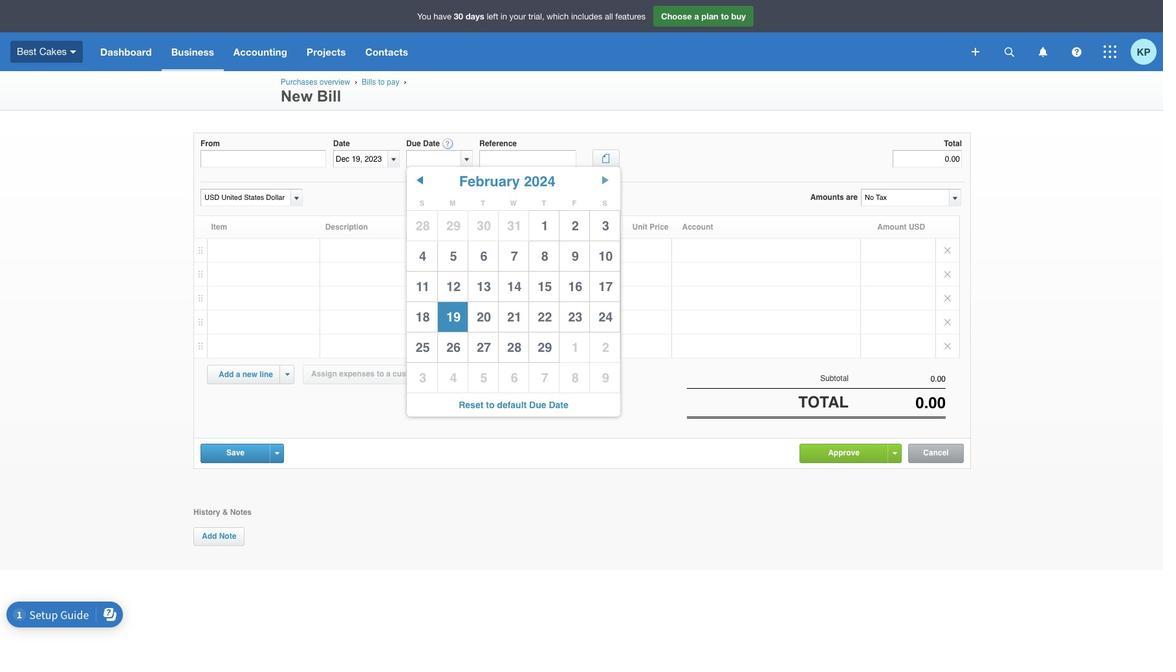Task type: locate. For each thing, give the bounding box(es) containing it.
due inside reset to default due date link
[[529, 400, 547, 410]]

1 horizontal spatial 2
[[602, 341, 610, 355]]

1 delete line item image from the top
[[936, 263, 960, 286]]

5 link up reset
[[468, 363, 498, 393]]

6 up 13 link
[[481, 249, 488, 264]]

cancel button
[[909, 444, 964, 462]]

2 link down the f
[[560, 211, 589, 241]]

contacts button
[[356, 32, 418, 71]]

3 link down '25'
[[407, 363, 437, 393]]

0 horizontal spatial date
[[333, 139, 350, 148]]

2 vertical spatial delete line item image
[[936, 335, 960, 358]]

0 horizontal spatial 1 link
[[529, 211, 559, 241]]

6 link
[[468, 242, 498, 271], [499, 363, 529, 393]]

9 link up 16 'link'
[[560, 242, 589, 271]]

2 › from the left
[[404, 78, 407, 86]]

1 horizontal spatial 28
[[507, 341, 522, 355]]

18
[[416, 310, 430, 325]]

approve
[[828, 448, 860, 457]]

4 right or
[[450, 371, 457, 386]]

1 vertical spatial add
[[202, 532, 217, 541]]

2 horizontal spatial a
[[695, 11, 699, 21]]

29 down 22
[[538, 341, 552, 355]]

5 up reset
[[481, 371, 488, 386]]

1 horizontal spatial 29
[[538, 341, 552, 355]]

8 up 15 link
[[541, 249, 549, 264]]

0 horizontal spatial 9
[[572, 249, 579, 264]]

3 up 10 link
[[602, 219, 610, 234]]

0 horizontal spatial 8
[[541, 249, 549, 264]]

25 link
[[407, 333, 437, 363]]

28 link up 11 link
[[407, 211, 437, 241]]

8 link up 15 link
[[529, 242, 559, 271]]

a inside 'link'
[[386, 370, 391, 379]]

total
[[944, 139, 962, 148]]

3 link up 10 link
[[590, 211, 620, 241]]

choose
[[661, 11, 692, 21]]

1 vertical spatial 9
[[602, 371, 610, 386]]

1 vertical spatial 28
[[507, 341, 522, 355]]

0 horizontal spatial 30
[[454, 11, 463, 21]]

1 t from the left
[[481, 199, 485, 208]]

1 horizontal spatial ›
[[404, 78, 407, 86]]

a for to
[[695, 11, 699, 21]]

0 horizontal spatial ›
[[355, 78, 358, 86]]

reference
[[480, 139, 517, 148]]

date right default on the left bottom of page
[[549, 400, 569, 410]]

1 horizontal spatial 5
[[481, 371, 488, 386]]

days
[[466, 11, 485, 21]]

4 link up 11 link
[[407, 242, 437, 271]]

1 horizontal spatial due
[[529, 400, 547, 410]]

1 vertical spatial 6 link
[[499, 363, 529, 393]]

add
[[219, 370, 234, 379], [202, 532, 217, 541]]

0 horizontal spatial 28
[[416, 219, 430, 234]]

expenses
[[339, 370, 375, 379]]

1 vertical spatial 8
[[572, 371, 579, 386]]

30
[[454, 11, 463, 21], [477, 219, 491, 234]]

0 vertical spatial 4 link
[[407, 242, 437, 271]]

0 horizontal spatial 5 link
[[438, 242, 468, 271]]

1 link
[[529, 211, 559, 241], [560, 333, 589, 363]]

4 up 11 link
[[419, 249, 427, 264]]

delete line item image
[[936, 263, 960, 286], [936, 311, 960, 334], [936, 335, 960, 358]]

28 link
[[407, 211, 437, 241], [499, 333, 529, 363]]

29 link down 22
[[529, 333, 559, 363]]

w
[[510, 199, 517, 208]]

price
[[650, 223, 669, 232]]

6 link down 30 link
[[468, 242, 498, 271]]

a inside "banner"
[[695, 11, 699, 21]]

28
[[416, 219, 430, 234], [507, 341, 522, 355]]

0 vertical spatial 7
[[511, 249, 518, 264]]

buy
[[732, 11, 746, 21]]

28 left 30 link
[[416, 219, 430, 234]]

history & notes
[[194, 508, 252, 517]]

choose a plan to buy
[[661, 11, 746, 21]]

0 vertical spatial 3
[[602, 219, 610, 234]]

29
[[447, 219, 461, 234], [538, 341, 552, 355]]

svg image
[[1104, 45, 1117, 58], [1005, 47, 1014, 57], [1072, 47, 1082, 57], [972, 48, 980, 56]]

to inside 'link'
[[377, 370, 384, 379]]

0 vertical spatial 9 link
[[560, 242, 589, 271]]

2 down the f
[[572, 219, 579, 234]]

delete line item image
[[936, 239, 960, 262], [936, 287, 960, 310]]

add left note
[[202, 532, 217, 541]]

1 horizontal spatial 2 link
[[590, 333, 620, 363]]

date up date text field
[[333, 139, 350, 148]]

9
[[572, 249, 579, 264], [602, 371, 610, 386]]

to inside purchases overview › bills to pay › new bill
[[378, 78, 385, 87]]

bills
[[362, 78, 376, 87]]

1 vertical spatial 1 link
[[560, 333, 589, 363]]

30 right have
[[454, 11, 463, 21]]

1 vertical spatial 1
[[572, 341, 579, 355]]

0 horizontal spatial 2 link
[[560, 211, 589, 241]]

1 horizontal spatial 4
[[450, 371, 457, 386]]

notes
[[230, 508, 252, 517]]

a left plan
[[695, 11, 699, 21]]

0 vertical spatial 5 link
[[438, 242, 468, 271]]

30 link
[[468, 211, 498, 241]]

30 inside 30 link
[[477, 219, 491, 234]]

1 horizontal spatial 5 link
[[468, 363, 498, 393]]

2 link
[[560, 211, 589, 241], [590, 333, 620, 363]]

6 up reset to default due date link
[[511, 371, 518, 386]]

kp button
[[1131, 32, 1164, 71]]

&
[[222, 508, 228, 517]]

3 left or
[[419, 371, 427, 386]]

4
[[419, 249, 427, 264], [450, 371, 457, 386]]

business button
[[162, 32, 224, 71]]

26 link
[[438, 333, 468, 363]]

1 link right 31 on the left top of the page
[[529, 211, 559, 241]]

1 vertical spatial 7
[[541, 371, 549, 386]]

0 horizontal spatial svg image
[[70, 50, 76, 54]]

6 link up reset to default due date link
[[499, 363, 529, 393]]

0 horizontal spatial 29
[[447, 219, 461, 234]]

1 horizontal spatial 29 link
[[529, 333, 559, 363]]

7 for bottom 7 link
[[541, 371, 549, 386]]

trial,
[[529, 12, 545, 21]]

a left customer at left
[[386, 370, 391, 379]]

7 for the top 7 link
[[511, 249, 518, 264]]

0 vertical spatial add
[[219, 370, 234, 379]]

0 horizontal spatial 29 link
[[438, 211, 468, 241]]

0 vertical spatial 6
[[481, 249, 488, 264]]

7 link down 31 on the left top of the page
[[499, 242, 529, 271]]

14
[[507, 280, 522, 295]]

1 vertical spatial 7 link
[[529, 363, 559, 393]]

0 horizontal spatial 1
[[541, 219, 549, 234]]

0 horizontal spatial a
[[236, 370, 240, 379]]

1 link down 23
[[560, 333, 589, 363]]

20 link
[[468, 302, 498, 332]]

0 vertical spatial 29 link
[[438, 211, 468, 241]]

4 link right or
[[438, 363, 468, 393]]

1 horizontal spatial 28 link
[[499, 333, 529, 363]]

1 horizontal spatial 30
[[477, 219, 491, 234]]

1 horizontal spatial a
[[386, 370, 391, 379]]

16
[[568, 280, 583, 295]]

5 link up the 12 link
[[438, 242, 468, 271]]

11
[[416, 280, 430, 295]]

› left bills
[[355, 78, 358, 86]]

28 down 21
[[507, 341, 522, 355]]

0 vertical spatial 8 link
[[529, 242, 559, 271]]

0 horizontal spatial 5
[[450, 249, 457, 264]]

1 horizontal spatial 7
[[541, 371, 549, 386]]

0 horizontal spatial 28 link
[[407, 211, 437, 241]]

due up due date text box
[[406, 139, 421, 148]]

0 vertical spatial 2
[[572, 219, 579, 234]]

are
[[846, 193, 858, 202]]

0 vertical spatial delete line item image
[[936, 239, 960, 262]]

overview
[[320, 78, 350, 87]]

more save options... image
[[275, 452, 279, 455]]

28 link right the 27
[[499, 333, 529, 363]]

which
[[547, 12, 569, 21]]

0 horizontal spatial 3 link
[[407, 363, 437, 393]]

add left new on the left of page
[[219, 370, 234, 379]]

2 link down 24
[[590, 333, 620, 363]]

1 horizontal spatial t
[[542, 199, 546, 208]]

add a new line
[[219, 370, 273, 379]]

a
[[695, 11, 699, 21], [386, 370, 391, 379], [236, 370, 240, 379]]

5
[[450, 249, 457, 264], [481, 371, 488, 386]]

› right pay
[[404, 78, 407, 86]]

banner
[[0, 0, 1164, 71]]

save
[[227, 448, 245, 457]]

22
[[538, 310, 552, 325]]

0 vertical spatial 4
[[419, 249, 427, 264]]

29 down m
[[447, 219, 461, 234]]

20
[[477, 310, 491, 325]]

includes
[[571, 12, 603, 21]]

17
[[599, 280, 613, 295]]

reset to default due date
[[459, 400, 569, 410]]

0 vertical spatial 1 link
[[529, 211, 559, 241]]

svg image
[[1039, 47, 1047, 57], [70, 50, 76, 54]]

more add line options... image
[[285, 373, 290, 376]]

2 for the top 2 "link"
[[572, 219, 579, 234]]

3
[[602, 219, 610, 234], [419, 371, 427, 386]]

a left new on the left of page
[[236, 370, 240, 379]]

1 horizontal spatial 7 link
[[529, 363, 559, 393]]

s up the qty
[[603, 199, 607, 208]]

bills to pay link
[[362, 78, 400, 87]]

add a new line link
[[211, 366, 281, 384]]

1 vertical spatial 5 link
[[468, 363, 498, 393]]

1 horizontal spatial 8
[[572, 371, 579, 386]]

s left m
[[420, 199, 425, 208]]

0 vertical spatial 9
[[572, 249, 579, 264]]

0 vertical spatial 30
[[454, 11, 463, 21]]

s
[[420, 199, 425, 208], [603, 199, 607, 208]]

add note
[[202, 532, 236, 541]]

1 right 31 on the left top of the page
[[541, 219, 549, 234]]

›
[[355, 78, 358, 86], [404, 78, 407, 86]]

1 horizontal spatial svg image
[[1039, 47, 1047, 57]]

9 for the leftmost 9 link
[[572, 249, 579, 264]]

0 vertical spatial 1
[[541, 219, 549, 234]]

1 vertical spatial 30
[[477, 219, 491, 234]]

7 up 14 link on the left top
[[511, 249, 518, 264]]

total
[[799, 394, 849, 412]]

9 left 10 link
[[572, 249, 579, 264]]

kp
[[1137, 46, 1151, 57]]

2
[[572, 219, 579, 234], [602, 341, 610, 355]]

t up 30 link
[[481, 199, 485, 208]]

5 up the 12 link
[[450, 249, 457, 264]]

22 link
[[529, 302, 559, 332]]

t down 2024
[[542, 199, 546, 208]]

0 horizontal spatial 7
[[511, 249, 518, 264]]

or
[[430, 370, 438, 379]]

0 vertical spatial 8
[[541, 249, 549, 264]]

to right expenses
[[377, 370, 384, 379]]

14 link
[[499, 272, 529, 302]]

9 link down 24
[[590, 363, 620, 393]]

0 horizontal spatial due
[[406, 139, 421, 148]]

1 down 23
[[572, 341, 579, 355]]

1 vertical spatial delete line item image
[[936, 287, 960, 310]]

9 down 24
[[602, 371, 610, 386]]

None text field
[[201, 150, 326, 168], [201, 190, 289, 206], [862, 190, 949, 206], [201, 150, 326, 168], [201, 190, 289, 206], [862, 190, 949, 206]]

1 vertical spatial 3
[[419, 371, 427, 386]]

due right default on the left bottom of page
[[529, 400, 547, 410]]

28 for the top the 28 "link"
[[416, 219, 430, 234]]

4 link
[[407, 242, 437, 271], [438, 363, 468, 393]]

0 horizontal spatial 6 link
[[468, 242, 498, 271]]

7 link up reset to default due date
[[529, 363, 559, 393]]

1 vertical spatial delete line item image
[[936, 311, 960, 334]]

to left pay
[[378, 78, 385, 87]]

qty
[[604, 223, 617, 232]]

cancel
[[924, 448, 949, 457]]

amount
[[878, 223, 907, 232]]

0 horizontal spatial add
[[202, 532, 217, 541]]

1 vertical spatial 4 link
[[438, 363, 468, 393]]

0 horizontal spatial 6
[[481, 249, 488, 264]]

7 link
[[499, 242, 529, 271], [529, 363, 559, 393]]

30 left 31 link
[[477, 219, 491, 234]]

8 link down 23
[[560, 363, 589, 393]]

1 horizontal spatial add
[[219, 370, 234, 379]]

0 horizontal spatial 7 link
[[499, 242, 529, 271]]

you have 30 days left in your trial, which includes all features
[[417, 11, 646, 21]]

29 link down m
[[438, 211, 468, 241]]

1 vertical spatial 2 link
[[590, 333, 620, 363]]

2 down 24
[[602, 341, 610, 355]]

7 up reset to default due date
[[541, 371, 549, 386]]

a for line
[[236, 370, 240, 379]]

8 down 23
[[572, 371, 579, 386]]

8 link
[[529, 242, 559, 271], [560, 363, 589, 393]]

6
[[481, 249, 488, 264], [511, 371, 518, 386]]

None text field
[[849, 375, 946, 384], [849, 394, 946, 412], [849, 375, 946, 384], [849, 394, 946, 412]]

date up due date text box
[[423, 139, 440, 148]]

0 horizontal spatial s
[[420, 199, 425, 208]]

1 vertical spatial 3 link
[[407, 363, 437, 393]]

0 horizontal spatial 2
[[572, 219, 579, 234]]

1 s from the left
[[420, 199, 425, 208]]

1 horizontal spatial 1 link
[[560, 333, 589, 363]]



Task type: vqa. For each thing, say whether or not it's contained in the screenshot.
the bottom Purchase
no



Task type: describe. For each thing, give the bounding box(es) containing it.
30 inside "banner"
[[454, 11, 463, 21]]

18 link
[[407, 302, 437, 332]]

0 vertical spatial 28 link
[[407, 211, 437, 241]]

24
[[599, 310, 613, 325]]

usd
[[909, 223, 926, 232]]

1 delete line item image from the top
[[936, 239, 960, 262]]

12 link
[[438, 272, 468, 302]]

description
[[325, 223, 368, 232]]

28 for bottommost the 28 "link"
[[507, 341, 522, 355]]

10 link
[[590, 242, 620, 271]]

0 horizontal spatial 3
[[419, 371, 427, 386]]

2 delete line item image from the top
[[936, 287, 960, 310]]

account
[[682, 223, 714, 232]]

unit price
[[633, 223, 669, 232]]

0 horizontal spatial 8 link
[[529, 242, 559, 271]]

february 2024
[[459, 173, 556, 190]]

8 for 8 link to the left
[[541, 249, 549, 264]]

16 link
[[560, 272, 589, 302]]

projects button
[[297, 32, 356, 71]]

amount usd
[[878, 223, 926, 232]]

cakes
[[39, 46, 67, 57]]

add for add note
[[202, 532, 217, 541]]

dashboard
[[100, 46, 152, 58]]

0 vertical spatial 2 link
[[560, 211, 589, 241]]

plan
[[702, 11, 719, 21]]

business
[[171, 46, 214, 58]]

2024
[[524, 173, 556, 190]]

m
[[450, 199, 456, 208]]

purchases
[[281, 78, 318, 87]]

contacts
[[365, 46, 408, 58]]

assign expenses to a customer or project
[[311, 370, 466, 379]]

approve link
[[801, 444, 888, 462]]

1 vertical spatial 8 link
[[560, 363, 589, 393]]

have
[[434, 12, 452, 21]]

2 for the bottom 2 "link"
[[602, 341, 610, 355]]

f
[[572, 199, 577, 208]]

amounts
[[811, 193, 844, 202]]

Total text field
[[893, 150, 962, 168]]

1 horizontal spatial 6
[[511, 371, 518, 386]]

bill
[[317, 87, 341, 105]]

assign
[[311, 370, 337, 379]]

reset
[[459, 400, 484, 410]]

8 for the bottom 8 link
[[572, 371, 579, 386]]

unit
[[633, 223, 648, 232]]

features
[[616, 12, 646, 21]]

to right reset
[[486, 400, 495, 410]]

project
[[440, 370, 466, 379]]

left
[[487, 12, 498, 21]]

25
[[416, 341, 430, 355]]

1 vertical spatial 29
[[538, 341, 552, 355]]

2 horizontal spatial date
[[549, 400, 569, 410]]

1 › from the left
[[355, 78, 358, 86]]

0 vertical spatial 29
[[447, 219, 461, 234]]

banner containing kp
[[0, 0, 1164, 71]]

february
[[459, 173, 520, 190]]

best cakes button
[[0, 32, 91, 71]]

0 vertical spatial due
[[406, 139, 421, 148]]

1 vertical spatial 29 link
[[529, 333, 559, 363]]

Date text field
[[334, 151, 388, 167]]

save link
[[201, 444, 270, 462]]

27
[[477, 341, 491, 355]]

due date
[[406, 139, 440, 148]]

3 delete line item image from the top
[[936, 335, 960, 358]]

1 vertical spatial 9 link
[[590, 363, 620, 393]]

1 horizontal spatial 4 link
[[438, 363, 468, 393]]

19
[[447, 310, 461, 325]]

1 horizontal spatial date
[[423, 139, 440, 148]]

accounting button
[[224, 32, 297, 71]]

purchases overview link
[[281, 78, 350, 87]]

new
[[281, 87, 313, 105]]

31
[[507, 219, 522, 234]]

1 horizontal spatial 3 link
[[590, 211, 620, 241]]

0 vertical spatial 7 link
[[499, 242, 529, 271]]

2 s from the left
[[603, 199, 607, 208]]

1 horizontal spatial 1
[[572, 341, 579, 355]]

svg image inside best cakes popup button
[[70, 50, 76, 54]]

23 link
[[560, 302, 589, 332]]

12
[[447, 280, 461, 295]]

9 for bottommost 9 link
[[602, 371, 610, 386]]

24 link
[[590, 302, 620, 332]]

0 horizontal spatial 9 link
[[560, 242, 589, 271]]

dashboard link
[[91, 32, 162, 71]]

Reference text field
[[480, 150, 577, 168]]

1 vertical spatial 5
[[481, 371, 488, 386]]

27 link
[[468, 333, 498, 363]]

19 link
[[438, 302, 468, 332]]

23
[[568, 310, 583, 325]]

customer
[[393, 370, 428, 379]]

21
[[507, 310, 522, 325]]

0 vertical spatial 6 link
[[468, 242, 498, 271]]

reset to default due date link
[[407, 394, 621, 417]]

26
[[447, 341, 461, 355]]

1 vertical spatial 4
[[450, 371, 457, 386]]

0 horizontal spatial 4
[[419, 249, 427, 264]]

17 link
[[590, 272, 620, 302]]

Due Date text field
[[407, 151, 461, 167]]

2 delete line item image from the top
[[936, 311, 960, 334]]

0 horizontal spatial 4 link
[[407, 242, 437, 271]]

subtotal
[[821, 374, 849, 383]]

item
[[211, 223, 227, 232]]

21 link
[[499, 302, 529, 332]]

all
[[605, 12, 613, 21]]

note
[[219, 532, 236, 541]]

line
[[260, 370, 273, 379]]

new
[[242, 370, 258, 379]]

best cakes
[[17, 46, 67, 57]]

purchases overview › bills to pay › new bill
[[281, 78, 409, 105]]

add for add a new line
[[219, 370, 234, 379]]

add note link
[[194, 527, 245, 546]]

1 horizontal spatial 6 link
[[499, 363, 529, 393]]

to left buy
[[721, 11, 729, 21]]

february 2024 button
[[457, 173, 556, 190]]

1 vertical spatial 28 link
[[499, 333, 529, 363]]

more approve options... image
[[893, 452, 897, 455]]

1 horizontal spatial 3
[[602, 219, 610, 234]]

2 t from the left
[[542, 199, 546, 208]]

assign expenses to a customer or project link
[[303, 365, 474, 384]]

your
[[510, 12, 526, 21]]

amounts are
[[811, 193, 858, 202]]



